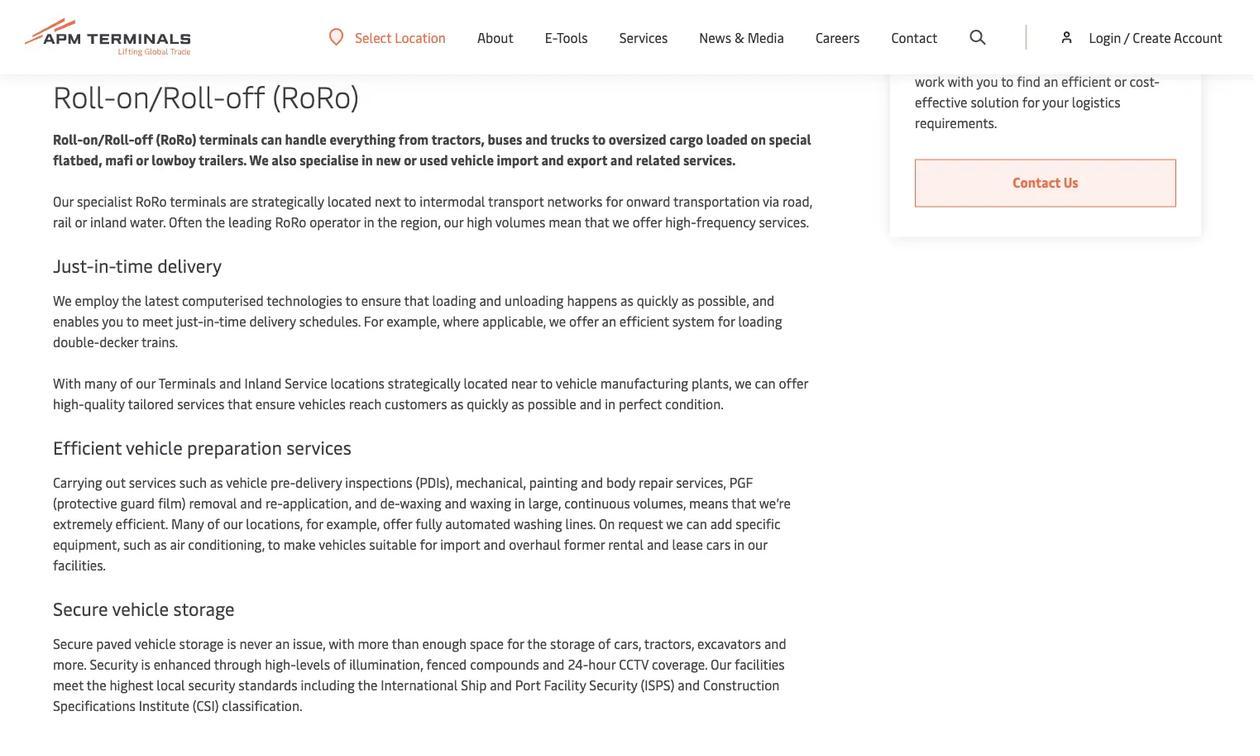 Task type: locate. For each thing, give the bounding box(es) containing it.
in- down computerised
[[203, 312, 219, 330]]

1 horizontal spatial contact
[[1013, 173, 1061, 191]]

and up facility
[[543, 656, 565, 674]]

2 vertical spatial our
[[711, 656, 732, 674]]

1 horizontal spatial such
[[179, 474, 207, 492]]

to inside our specialist roro terminals are strategically located next to intermodal transport networks for onward transportation via road, rail or inland water. often the leading roro operator in the region, our high volumes mean that we offer high-frequency services.
[[404, 192, 417, 210]]

0 vertical spatial we
[[249, 151, 269, 169]]

(roro) up handle
[[273, 76, 359, 116]]

automated
[[445, 515, 511, 533]]

or
[[1115, 72, 1127, 90], [136, 151, 149, 169], [404, 151, 417, 169], [75, 213, 87, 231]]

1 horizontal spatial intermodal
[[420, 192, 485, 210]]

0 vertical spatial can
[[261, 130, 282, 148]]

high- inside our specialist roro terminals are strategically located next to intermodal transport networks for onward transportation via road, rail or inland water. often the leading roro operator in the region, our high volumes mean that we offer high-frequency services.
[[666, 213, 697, 231]]

1 vertical spatial tractors,
[[645, 635, 695, 653]]

our up conditioning,
[[223, 515, 243, 533]]

our inside our commercial team would be delighted to work with you to find an efficient or cost- effective solution for your logistics requirements.
[[915, 51, 936, 69]]

on/roll- inside "roll-on/roll-off (roro) terminals can handle everything from tractors, buses and trucks to oversized cargo loaded on special flatbed, mafi or lowboy trailers. we also specialise in new or used vehicle import and export and related services."
[[83, 130, 134, 148]]

2 horizontal spatial high-
[[666, 213, 697, 231]]

1 horizontal spatial in-
[[203, 312, 219, 330]]

0 vertical spatial high-
[[666, 213, 697, 231]]

we inside "roll-on/roll-off (roro) terminals can handle everything from tractors, buses and trucks to oversized cargo loaded on special flatbed, mafi or lowboy trailers. we also specialise in new or used vehicle import and export and related services."
[[249, 151, 269, 169]]

roll- inside "roll-on/roll-off (roro) terminals can handle everything from tractors, buses and trucks to oversized cargo loaded on special flatbed, mafi or lowboy trailers. we also specialise in new or used vehicle import and export and related services."
[[53, 130, 83, 148]]

0 vertical spatial you
[[977, 72, 999, 90]]

account
[[1174, 28, 1223, 46]]

2 secure from the top
[[53, 635, 93, 653]]

efficient down be
[[1062, 72, 1112, 90]]

1 vertical spatial services.
[[759, 213, 810, 231]]

2 roll- from the top
[[53, 130, 83, 148]]

1 vertical spatial intermodal
[[420, 192, 485, 210]]

such
[[179, 474, 207, 492], [123, 536, 151, 554]]

loading up the where
[[432, 292, 476, 310]]

2 horizontal spatial can
[[755, 375, 776, 392]]

just-in-time delivery
[[53, 253, 222, 278]]

security down the hour
[[590, 677, 638, 694]]

quickly inside with many of our terminals and inland service locations strategically located near to vehicle manufacturing plants, we can offer high-quality tailored services that ensure vehicles reach customers as quickly as possible and in perfect condition.
[[467, 395, 508, 413]]

tractors, inside "secure paved vehicle storage is never an issue, with more than enough space for the storage of cars, tractors, excavators and more. security is enhanced through high-levels of illumination, fenced compounds and 24-hour cctv coverage. our facilities meet the highest local security standards including the international ship and port facility security (isps) and construction specifications institute (csi) classification."
[[645, 635, 695, 653]]

secure down 'facilities.'
[[53, 597, 108, 621]]

buses
[[488, 130, 523, 148]]

1 horizontal spatial services
[[177, 395, 225, 413]]

delivery down often on the left top
[[157, 253, 222, 278]]

1 horizontal spatial efficient
[[1062, 72, 1112, 90]]

services. down loaded
[[684, 151, 736, 169]]

0 vertical spatial roll-
[[53, 76, 116, 116]]

our up rail
[[53, 192, 74, 210]]

0 vertical spatial import
[[497, 151, 539, 169]]

of inside with many of our terminals and inland service locations strategically located near to vehicle manufacturing plants, we can offer high-quality tailored services that ensure vehicles reach customers as quickly as possible and in perfect condition.
[[120, 375, 133, 392]]

(roro) inside "roll-on/roll-off (roro) terminals can handle everything from tractors, buses and trucks to oversized cargo loaded on special flatbed, mafi or lowboy trailers. we also specialise in new or used vehicle import and export and related services."
[[156, 130, 197, 148]]

connections
[[260, 8, 332, 26]]

an down happens
[[602, 312, 617, 330]]

1 horizontal spatial located
[[464, 375, 508, 392]]

0 vertical spatial secure
[[53, 597, 108, 621]]

1 vertical spatial high-
[[53, 395, 84, 413]]

roll- for roll-on/roll-off (roro) terminals can handle everything from tractors, buses and trucks to oversized cargo loaded on special flatbed, mafi or lowboy trailers. we also specialise in new or used vehicle import and export and related services.
[[53, 130, 83, 148]]

waxing down mechanical,
[[470, 495, 512, 512]]

located inside with many of our terminals and inland service locations strategically located near to vehicle manufacturing plants, we can offer high-quality tailored services that ensure vehicles reach customers as quickly as possible and in perfect condition.
[[464, 375, 508, 392]]

located up the "operator"
[[327, 192, 372, 210]]

space
[[470, 635, 504, 653]]

ensure inside we employ the latest computerised technologies to ensure that loading and unloading happens as quickly as possible, and enables you to meet just-in-time delivery schedules. for example, where applicable, we offer an efficient system for loading double-decker trains.
[[361, 292, 401, 310]]

excavators
[[698, 635, 761, 653]]

services inside with many of our terminals and inland service locations strategically located near to vehicle manufacturing plants, we can offer high-quality tailored services that ensure vehicles reach customers as quickly as possible and in perfect condition.
[[177, 395, 225, 413]]

system
[[673, 312, 715, 330]]

that inside with many of our terminals and inland service locations strategically located near to vehicle manufacturing plants, we can offer high-quality tailored services that ensure vehicles reach customers as quickly as possible and in perfect condition.
[[227, 395, 252, 413]]

guard
[[120, 495, 155, 512]]

to up decker
[[126, 312, 139, 330]]

delivery inside carrying out services such as vehicle pre-delivery inspections (pdis), mechanical, painting and body repair services, pgf (protective guard film) removal and re-application, and de-waxing and waxing in large, continuous volumes, means that we're extremely efficient. many of our locations, for example, offer fully automated washing lines. on request we can add specific equipment, such as air conditioning, to make vehicles suitable for import and overhaul former rental and lease cars in our facilities.
[[296, 474, 342, 492]]

offer up suitable
[[383, 515, 412, 533]]

e-tools
[[545, 28, 588, 46]]

1 vertical spatial (roro)
[[156, 130, 197, 148]]

as down near
[[512, 395, 525, 413]]

for down the find
[[1023, 93, 1040, 111]]

services down terminals
[[177, 395, 225, 413]]

unloading
[[505, 292, 564, 310]]

that inside we employ the latest computerised technologies to ensure that loading and unloading happens as quickly as possible, and enables you to meet just-in-time delivery schedules. for example, where applicable, we offer an efficient system for loading double-decker trains.
[[404, 292, 429, 310]]

offer inside carrying out services such as vehicle pre-delivery inspections (pdis), mechanical, painting and body repair services, pgf (protective guard film) removal and re-application, and de-waxing and waxing in large, continuous volumes, means that we're extremely efficient. many of our locations, for example, offer fully automated washing lines. on request we can add specific equipment, such as air conditioning, to make vehicles suitable for import and overhaul former rental and lease cars in our facilities.
[[383, 515, 412, 533]]

contact for contact us
[[1013, 173, 1061, 191]]

1 vertical spatial loading
[[739, 312, 783, 330]]

efficient inside our commercial team would be delighted to work with you to find an efficient or cost- effective solution for your logistics requirements.
[[1062, 72, 1112, 90]]

we inside with many of our terminals and inland service locations strategically located near to vehicle manufacturing plants, we can offer high-quality tailored services that ensure vehicles reach customers as quickly as possible and in perfect condition.
[[735, 375, 752, 392]]

our for our commercial team would be delighted to work with you to find an efficient or cost- effective solution for your logistics requirements.
[[915, 51, 936, 69]]

oog
[[356, 35, 382, 53]]

2 horizontal spatial services
[[287, 435, 352, 460]]

the up specifications
[[87, 677, 106, 694]]

standards
[[239, 677, 298, 694]]

located left near
[[464, 375, 508, 392]]

0 vertical spatial off
[[225, 76, 265, 116]]

terminals up often on the left top
[[170, 192, 226, 210]]

our inside with many of our terminals and inland service locations strategically located near to vehicle manufacturing plants, we can offer high-quality tailored services that ensure vehicles reach customers as quickly as possible and in perfect condition.
[[136, 375, 156, 392]]

we down unloading on the left of the page
[[549, 312, 566, 330]]

and right oog
[[385, 35, 407, 53]]

would
[[1048, 51, 1084, 69]]

1 vertical spatial terminals
[[170, 192, 226, 210]]

meet inside "secure paved vehicle storage is never an issue, with more than enough space for the storage of cars, tractors, excavators and more. security is enhanced through high-levels of illumination, fenced compounds and 24-hour cctv coverage. our facilities meet the highest local security standards including the international ship and port facility security (isps) and construction specifications institute (csi) classification."
[[53, 677, 84, 694]]

for left onward
[[606, 192, 623, 210]]

1 vertical spatial vehicles
[[319, 536, 366, 554]]

such down efficient. in the bottom of the page
[[123, 536, 151, 554]]

inspections
[[345, 474, 413, 492]]

0 horizontal spatial intermodal
[[191, 8, 257, 26]]

0 horizontal spatial is
[[141, 656, 150, 674]]

(csi)
[[193, 697, 219, 715]]

can up lease
[[687, 515, 707, 533]]

with for work
[[948, 72, 974, 90]]

1 vertical spatial time
[[219, 312, 246, 330]]

services. inside our specialist roro terminals are strategically located next to intermodal transport networks for onward transportation via road, rail or inland water. often the leading roro operator in the region, our high volumes mean that we offer high-frequency services.
[[759, 213, 810, 231]]

1 vertical spatial is
[[141, 656, 150, 674]]

time up latest
[[116, 253, 153, 278]]

0 vertical spatial vehicles
[[298, 395, 346, 413]]

about
[[478, 28, 514, 46]]

that down pgf
[[732, 495, 756, 512]]

team
[[1013, 51, 1044, 69]]

that inside carrying out services such as vehicle pre-delivery inspections (pdis), mechanical, painting and body repair services, pgf (protective guard film) removal and re-application, and de-waxing and waxing in large, continuous volumes, means that we're extremely efficient. many of our locations, for example, offer fully automated washing lines. on request we can add specific equipment, such as air conditioning, to make vehicles suitable for import and overhaul former rental and lease cars in our facilities.
[[732, 495, 756, 512]]

our inside our specialist roro terminals are strategically located next to intermodal transport networks for onward transportation via road, rail or inland water. often the leading roro operator in the region, our high volumes mean that we offer high-frequency services.
[[53, 192, 74, 210]]

ensure up for
[[361, 292, 401, 310]]

import inside carrying out services such as vehicle pre-delivery inspections (pdis), mechanical, painting and body repair services, pgf (protective guard film) removal and re-application, and de-waxing and waxing in large, continuous volumes, means that we're extremely efficient. many of our locations, for example, offer fully automated washing lines. on request we can add specific equipment, such as air conditioning, to make vehicles suitable for import and overhaul former rental and lease cars in our facilities.
[[441, 536, 481, 554]]

(roro) for roll-on/roll-off (roro)
[[273, 76, 359, 116]]

efficient
[[53, 435, 122, 460]]

tractors, up coverage.
[[645, 635, 695, 653]]

services. down via
[[759, 213, 810, 231]]

example, right for
[[387, 312, 440, 330]]

delivery down technologies
[[250, 312, 296, 330]]

login / create account
[[1090, 28, 1223, 46]]

our for our specialist roro terminals are strategically located next to intermodal transport networks for onward transportation via road, rail or inland water. often the leading roro operator in the region, our high volumes mean that we offer high-frequency services.
[[53, 192, 74, 210]]

0 vertical spatial (roro)
[[273, 76, 359, 116]]

off for roll-on/roll-off (roro)
[[225, 76, 265, 116]]

vehicle up paved
[[112, 597, 169, 621]]

to down locations,
[[268, 536, 280, 554]]

to inside carrying out services such as vehicle pre-delivery inspections (pdis), mechanical, painting and body repair services, pgf (protective guard film) removal and re-application, and de-waxing and waxing in large, continuous volumes, means that we're extremely efficient. many of our locations, for example, offer fully automated washing lines. on request we can add specific equipment, such as air conditioning, to make vehicles suitable for import and overhaul former rental and lease cars in our facilities.
[[268, 536, 280, 554]]

1 horizontal spatial tractors,
[[645, 635, 695, 653]]

volumes,
[[633, 495, 686, 512]]

vehicle inside "secure paved vehicle storage is never an issue, with more than enough space for the storage of cars, tractors, excavators and more. security is enhanced through high-levels of illumination, fenced compounds and 24-hour cctv coverage. our facilities meet the highest local security standards including the international ship and port facility security (isps) and construction specifications institute (csi) classification."
[[135, 635, 176, 653]]

vehicle up possible
[[556, 375, 597, 392]]

services.
[[684, 151, 736, 169], [759, 213, 810, 231]]

secure
[[53, 597, 108, 621], [53, 635, 93, 653]]

out
[[106, 474, 126, 492]]

our up work
[[915, 51, 936, 69]]

reach
[[349, 395, 382, 413]]

services up guard
[[129, 474, 176, 492]]

break
[[411, 35, 445, 53]]

that down inland
[[227, 395, 252, 413]]

in inside our specialist roro terminals are strategically located next to intermodal transport networks for onward transportation via road, rail or inland water. often the leading roro operator in the region, our high volumes mean that we offer high-frequency services.
[[364, 213, 375, 231]]

0 vertical spatial is
[[227, 635, 236, 653]]

offered
[[289, 35, 333, 53]]

can inside "roll-on/roll-off (roro) terminals can handle everything from tractors, buses and trucks to oversized cargo loaded on special flatbed, mafi or lowboy trailers. we also specialise in new or used vehicle import and export and related services."
[[261, 130, 282, 148]]

delivery up application,
[[296, 474, 342, 492]]

us
[[1064, 173, 1079, 191]]

vehicle right used
[[451, 151, 494, 169]]

lines.
[[566, 515, 596, 533]]

1 secure from the top
[[53, 597, 108, 621]]

cargo
[[670, 130, 704, 148]]

select location button
[[329, 28, 446, 46]]

in left perfect
[[605, 395, 616, 413]]

services,
[[676, 474, 726, 492]]

0 vertical spatial an
[[1044, 72, 1059, 90]]

1 vertical spatial roll-
[[53, 130, 83, 148]]

strategically inside our specialist roro terminals are strategically located next to intermodal transport networks for onward transportation via road, rail or inland water. often the leading roro operator in the region, our high volumes mean that we offer high-frequency services.
[[252, 192, 324, 210]]

contact us
[[1013, 173, 1079, 191]]

offer right the plants,
[[779, 375, 809, 392]]

construction
[[703, 677, 780, 694]]

intermodal up high
[[420, 192, 485, 210]]

0 vertical spatial ensure
[[361, 292, 401, 310]]

0 horizontal spatial you
[[102, 312, 124, 330]]

you inside our commercial team would be delighted to work with you to find an efficient or cost- effective solution for your logistics requirements.
[[977, 72, 999, 90]]

0 horizontal spatial high-
[[53, 395, 84, 413]]

1 horizontal spatial (roro)
[[273, 76, 359, 116]]

to
[[1164, 51, 1177, 69], [1002, 72, 1014, 90], [593, 130, 606, 148], [404, 192, 417, 210], [345, 292, 358, 310], [126, 312, 139, 330], [540, 375, 553, 392], [268, 536, 280, 554]]

for inside we employ the latest computerised technologies to ensure that loading and unloading happens as quickly as possible, and enables you to meet just-in-time delivery schedules. for example, where applicable, we offer an efficient system for loading double-decker trains.
[[718, 312, 735, 330]]

with inside "secure paved vehicle storage is never an issue, with more than enough space for the storage of cars, tractors, excavators and more. security is enhanced through high-levels of illumination, fenced compounds and 24-hour cctv coverage. our facilities meet the highest local security standards including the international ship and port facility security (isps) and construction specifications institute (csi) classification."
[[329, 635, 355, 653]]

on/roll- down warehousing
[[116, 76, 225, 116]]

bulk
[[448, 35, 474, 53]]

intermodal inside our specialist roro terminals are strategically located next to intermodal transport networks for onward transportation via road, rail or inland water. often the leading roro operator in the region, our high volumes mean that we offer high-frequency services.
[[420, 192, 485, 210]]

1 horizontal spatial we
[[249, 151, 269, 169]]

strategically up customers
[[388, 375, 461, 392]]

security
[[188, 677, 235, 694]]

to inside with many of our terminals and inland service locations strategically located near to vehicle manufacturing plants, we can offer high-quality tailored services that ensure vehicles reach customers as quickly as possible and in perfect condition.
[[540, 375, 553, 392]]

security down paved
[[90, 656, 138, 674]]

0 horizontal spatial (roro)
[[156, 130, 197, 148]]

is up through
[[227, 635, 236, 653]]

strategically inside with many of our terminals and inland service locations strategically located near to vehicle manufacturing plants, we can offer high-quality tailored services that ensure vehicles reach customers as quickly as possible and in perfect condition.
[[388, 375, 461, 392]]

loading down the possible,
[[739, 312, 783, 330]]

handle
[[285, 130, 327, 148]]

0 vertical spatial example,
[[387, 312, 440, 330]]

located
[[327, 192, 372, 210], [464, 375, 508, 392]]

2 horizontal spatial our
[[915, 51, 936, 69]]

2 vertical spatial an
[[275, 635, 290, 653]]

ensure down inland
[[256, 395, 296, 413]]

and down the request
[[647, 536, 669, 554]]

efficient inside we employ the latest computerised technologies to ensure that loading and unloading happens as quickly as possible, and enables you to meet just-in-time delivery schedules. for example, where applicable, we offer an efficient system for loading double-decker trains.
[[620, 312, 669, 330]]

to down login / create account
[[1164, 51, 1177, 69]]

1 horizontal spatial is
[[227, 635, 236, 653]]

vehicle
[[451, 151, 494, 169], [556, 375, 597, 392], [126, 435, 183, 460], [226, 474, 267, 492], [112, 597, 169, 621], [135, 635, 176, 653]]

re-
[[266, 495, 283, 512]]

0 vertical spatial services
[[177, 395, 225, 413]]

1 horizontal spatial example,
[[387, 312, 440, 330]]

or down delighted at the right
[[1115, 72, 1127, 90]]

1 horizontal spatial waxing
[[470, 495, 512, 512]]

1 horizontal spatial off
[[225, 76, 265, 116]]

we inside we employ the latest computerised technologies to ensure that loading and unloading happens as quickly as possible, and enables you to meet just-in-time delivery schedules. for example, where applicable, we offer an efficient system for loading double-decker trains.
[[53, 292, 72, 310]]

in left new
[[362, 151, 373, 169]]

1 roll- from the top
[[53, 76, 116, 116]]

0 horizontal spatial our
[[53, 192, 74, 210]]

you up decker
[[102, 312, 124, 330]]

warehousing
[[135, 35, 212, 53]]

services. inside "roll-on/roll-off (roro) terminals can handle everything from tractors, buses and trucks to oversized cargo loaded on special flatbed, mafi or lowboy trailers. we also specialise in new or used vehicle import and export and related services."
[[684, 151, 736, 169]]

facilities.
[[53, 557, 106, 574]]

0 horizontal spatial off
[[134, 130, 153, 148]]

services up pre-
[[287, 435, 352, 460]]

add
[[711, 515, 733, 533]]

1 horizontal spatial strategically
[[388, 375, 461, 392]]

example, down application,
[[327, 515, 380, 533]]

with inside our commercial team would be delighted to work with you to find an efficient or cost- effective solution for your logistics requirements.
[[948, 72, 974, 90]]

just-
[[53, 253, 94, 278]]

of
[[120, 375, 133, 392], [207, 515, 220, 533], [598, 635, 611, 653], [333, 656, 346, 674]]

quickly
[[637, 292, 678, 310], [467, 395, 508, 413]]

1 horizontal spatial you
[[977, 72, 999, 90]]

offer inside with many of our terminals and inland service locations strategically located near to vehicle manufacturing plants, we can offer high-quality tailored services that ensure vehicles reach customers as quickly as possible and in perfect condition.
[[779, 375, 809, 392]]

0 horizontal spatial efficient
[[620, 312, 669, 330]]

secure up the more.
[[53, 635, 93, 653]]

of up the hour
[[598, 635, 611, 653]]

secure inside "secure paved vehicle storage is never an issue, with more than enough space for the storage of cars, tractors, excavators and more. security is enhanced through high-levels of illumination, fenced compounds and 24-hour cctv coverage. our facilities meet the highest local security standards including the international ship and port facility security (isps) and construction specifications institute (csi) classification."
[[53, 635, 93, 653]]

1 vertical spatial off
[[134, 130, 153, 148]]

1 vertical spatial roro
[[275, 213, 307, 231]]

contact left the us
[[1013, 173, 1061, 191]]

offer down onward
[[633, 213, 662, 231]]

(roro) up lowboy
[[156, 130, 197, 148]]

terminals up trailers.
[[199, 130, 258, 148]]

1 horizontal spatial can
[[687, 515, 707, 533]]

0 horizontal spatial contact
[[892, 28, 938, 46]]

tractors, inside "roll-on/roll-off (roro) terminals can handle everything from tractors, buses and trucks to oversized cargo loaded on special flatbed, mafi or lowboy trailers. we also specialise in new or used vehicle import and export and related services."
[[432, 130, 485, 148]]

0 horizontal spatial quickly
[[467, 395, 508, 413]]

strategic intermodal connections
[[135, 8, 332, 26]]

0 vertical spatial quickly
[[637, 292, 678, 310]]

of inside carrying out services such as vehicle pre-delivery inspections (pdis), mechanical, painting and body repair services, pgf (protective guard film) removal and re-application, and de-waxing and waxing in large, continuous volumes, means that we're extremely efficient. many of our locations, for example, offer fully automated washing lines. on request we can add specific equipment, such as air conditioning, to make vehicles suitable for import and overhaul former rental and lease cars in our facilities.
[[207, 515, 220, 533]]

2 horizontal spatial an
[[1044, 72, 1059, 90]]

1 vertical spatial such
[[123, 536, 151, 554]]

0 horizontal spatial with
[[329, 635, 355, 653]]

1 horizontal spatial ensure
[[361, 292, 401, 310]]

0 horizontal spatial we
[[53, 292, 72, 310]]

2 vertical spatial delivery
[[296, 474, 342, 492]]

vehicle up re-
[[226, 474, 267, 492]]

for down fully
[[420, 536, 437, 554]]

we employ the latest computerised technologies to ensure that loading and unloading happens as quickly as possible, and enables you to meet just-in-time delivery schedules. for example, where applicable, we offer an efficient system for loading double-decker trains.
[[53, 292, 783, 351]]

than
[[392, 635, 419, 653]]

for up compounds
[[507, 635, 524, 653]]

import down automated
[[441, 536, 481, 554]]

and down (pdis),
[[445, 495, 467, 512]]

in-
[[94, 253, 116, 278], [203, 312, 219, 330]]

1 vertical spatial quickly
[[467, 395, 508, 413]]

1 vertical spatial on/roll-
[[83, 130, 134, 148]]

is
[[227, 635, 236, 653], [141, 656, 150, 674]]

or down from
[[404, 151, 417, 169]]

our down specific
[[748, 536, 768, 554]]

roro up water.
[[135, 192, 167, 210]]

you
[[977, 72, 999, 90], [102, 312, 124, 330]]

0 horizontal spatial time
[[116, 253, 153, 278]]

contact down further
[[892, 28, 938, 46]]

in right the "operator"
[[364, 213, 375, 231]]

our up tailored
[[136, 375, 156, 392]]

in inside with many of our terminals and inland service locations strategically located near to vehicle manufacturing plants, we can offer high-quality tailored services that ensure vehicles reach customers as quickly as possible and in perfect condition.
[[605, 395, 616, 413]]

1 vertical spatial you
[[102, 312, 124, 330]]

vehicles down service
[[298, 395, 346, 413]]

0 horizontal spatial located
[[327, 192, 372, 210]]

1 vertical spatial import
[[441, 536, 481, 554]]

example, inside carrying out services such as vehicle pre-delivery inspections (pdis), mechanical, painting and body repair services, pgf (protective guard film) removal and re-application, and de-waxing and waxing in large, continuous volumes, means that we're extremely efficient. many of our locations, for example, offer fully automated washing lines. on request we can add specific equipment, such as air conditioning, to make vehicles suitable for import and overhaul former rental and lease cars in our facilities.
[[327, 515, 380, 533]]

the down illumination,
[[358, 677, 378, 694]]

logistics
[[1072, 93, 1121, 111]]

for left oog
[[336, 35, 353, 53]]

issue,
[[293, 635, 326, 653]]

overhaul
[[509, 536, 561, 554]]

0 vertical spatial strategically
[[252, 192, 324, 210]]

ensure inside with many of our terminals and inland service locations strategically located near to vehicle manufacturing plants, we can offer high-quality tailored services that ensure vehicles reach customers as quickly as possible and in perfect condition.
[[256, 395, 296, 413]]

your
[[1043, 93, 1069, 111]]

1 vertical spatial meet
[[53, 677, 84, 694]]

meet down the more.
[[53, 677, 84, 694]]

in left large,
[[515, 495, 525, 512]]

1 vertical spatial we
[[53, 292, 72, 310]]

1 horizontal spatial with
[[948, 72, 974, 90]]

offer inside we employ the latest computerised technologies to ensure that loading and unloading happens as quickly as possible, and enables you to meet just-in-time delivery schedules. for example, where applicable, we offer an efficient system for loading double-decker trains.
[[569, 312, 599, 330]]

1 waxing from the left
[[400, 495, 442, 512]]

road,
[[783, 192, 813, 210]]

commercial
[[939, 51, 1010, 69]]

vehicle up enhanced
[[135, 635, 176, 653]]

off inside "roll-on/roll-off (roro) terminals can handle everything from tractors, buses and trucks to oversized cargo loaded on special flatbed, mafi or lowboy trailers. we also specialise in new or used vehicle import and export and related services."
[[134, 130, 153, 148]]

1 vertical spatial our
[[53, 192, 74, 210]]

with down commercial
[[948, 72, 974, 90]]

(pdis),
[[416, 474, 453, 492]]

large,
[[529, 495, 561, 512]]

and down automated
[[484, 536, 506, 554]]

1 horizontal spatial time
[[219, 312, 246, 330]]

can
[[261, 130, 282, 148], [755, 375, 776, 392], [687, 515, 707, 533]]

0 horizontal spatial services
[[129, 474, 176, 492]]

2 vertical spatial high-
[[265, 656, 296, 674]]

conditioning,
[[188, 536, 265, 554]]

inland
[[90, 213, 127, 231]]

with for issue,
[[329, 635, 355, 653]]

0 vertical spatial terminals
[[199, 130, 258, 148]]

our down excavators
[[711, 656, 732, 674]]

secure vehicle storage
[[53, 597, 235, 621]]

login
[[1090, 28, 1122, 46]]

as
[[621, 292, 634, 310], [682, 292, 695, 310], [451, 395, 464, 413], [512, 395, 525, 413], [210, 474, 223, 492], [154, 536, 167, 554]]

in
[[362, 151, 373, 169], [364, 213, 375, 231], [605, 395, 616, 413], [515, 495, 525, 512], [734, 536, 745, 554]]

1 vertical spatial contact
[[1013, 173, 1061, 191]]

that down region,
[[404, 292, 429, 310]]

2 vertical spatial can
[[687, 515, 707, 533]]

1 vertical spatial example,
[[327, 515, 380, 533]]

0 vertical spatial contact
[[892, 28, 938, 46]]

as right happens
[[621, 292, 634, 310]]

de-
[[380, 495, 400, 512]]

1 vertical spatial with
[[329, 635, 355, 653]]

0 vertical spatial with
[[948, 72, 974, 90]]

(isps)
[[641, 677, 675, 694]]

1 vertical spatial secure
[[53, 635, 93, 653]]

meet up trains.
[[142, 312, 173, 330]]

high-
[[666, 213, 697, 231], [53, 395, 84, 413], [265, 656, 296, 674]]

trailers.
[[199, 151, 247, 169]]

roro
[[135, 192, 167, 210], [275, 213, 307, 231]]

roll-on/roll-off (roro)
[[53, 76, 359, 116]]

0 horizontal spatial roro
[[135, 192, 167, 210]]

facility
[[544, 677, 586, 694]]

quality
[[84, 395, 125, 413]]

0 vertical spatial in-
[[94, 253, 116, 278]]

tractors, up used
[[432, 130, 485, 148]]

we up enables
[[53, 292, 72, 310]]

0 horizontal spatial ensure
[[256, 395, 296, 413]]

the inside we employ the latest computerised technologies to ensure that loading and unloading happens as quickly as possible, and enables you to meet just-in-time delivery schedules. for example, where applicable, we offer an efficient system for loading double-decker trains.
[[122, 292, 142, 310]]

our specialist roro terminals are strategically located next to intermodal transport networks for onward transportation via road, rail or inland water. often the leading roro operator in the region, our high volumes mean that we offer high-frequency services.
[[53, 192, 813, 231]]



Task type: vqa. For each thing, say whether or not it's contained in the screenshot.
"IMPORT" in the Roll-on/Roll-off (RoRo) terminals can handle everything from tractors, buses and trucks to oversized cargo loaded on special flatbed, mafi or lowboy trailers. We also specialise in new or used vehicle import and export and related services.
yes



Task type: describe. For each thing, give the bounding box(es) containing it.
location
[[395, 28, 446, 46]]

body
[[607, 474, 636, 492]]

vehicles inside with many of our terminals and inland service locations strategically located near to vehicle manufacturing plants, we can offer high-quality tailored services that ensure vehicles reach customers as quickly as possible and in perfect condition.
[[298, 395, 346, 413]]

pgf
[[730, 474, 753, 492]]

and left inland
[[219, 375, 241, 392]]

off for roll-on/roll-off (roro) terminals can handle everything from tractors, buses and trucks to oversized cargo loaded on special flatbed, mafi or lowboy trailers. we also specialise in new or used vehicle import and export and related services.
[[134, 130, 153, 148]]

we're
[[760, 495, 791, 512]]

also
[[272, 151, 297, 169]]

high- inside "secure paved vehicle storage is never an issue, with more than enough space for the storage of cars, tractors, excavators and more. security is enhanced through high-levels of illumination, fenced compounds and 24-hour cctv coverage. our facilities meet the highest local security standards including the international ship and port facility security (isps) and construction specifications institute (csi) classification."
[[265, 656, 296, 674]]

perfect
[[619, 395, 662, 413]]

an inside "secure paved vehicle storage is never an issue, with more than enough space for the storage of cars, tractors, excavators and more. security is enhanced through high-levels of illumination, fenced compounds and 24-hour cctv coverage. our facilities meet the highest local security standards including the international ship and port facility security (isps) and construction specifications institute (csi) classification."
[[275, 635, 290, 653]]

and up facilities
[[765, 635, 787, 653]]

and down 'oversized'
[[611, 151, 633, 169]]

cars
[[707, 536, 731, 554]]

enhanced
[[154, 656, 211, 674]]

in- inside we employ the latest computerised technologies to ensure that loading and unloading happens as quickly as possible, and enables you to meet just-in-time delivery schedules. for example, where applicable, we offer an efficient system for loading double-decker trains.
[[203, 312, 219, 330]]

0 vertical spatial delivery
[[157, 253, 222, 278]]

and up 'continuous'
[[581, 474, 603, 492]]

information
[[981, 1, 1078, 26]]

terminals inside "roll-on/roll-off (roro) terminals can handle everything from tractors, buses and trucks to oversized cargo loaded on special flatbed, mafi or lowboy trailers. we also specialise in new or used vehicle import and export and related services."
[[199, 130, 258, 148]]

port
[[515, 677, 541, 694]]

vehicle down tailored
[[126, 435, 183, 460]]

example, inside we employ the latest computerised technologies to ensure that loading and unloading happens as quickly as possible, and enables you to meet just-in-time delivery schedules. for example, where applicable, we offer an efficient system for loading double-decker trains.
[[387, 312, 440, 330]]

terminals inside our specialist roro terminals are strategically located next to intermodal transport networks for onward transportation via road, rail or inland water. often the leading roro operator in the region, our high volumes mean that we offer high-frequency services.
[[170, 192, 226, 210]]

more.
[[53, 656, 86, 674]]

the up compounds
[[527, 635, 547, 653]]

equipment,
[[53, 536, 120, 554]]

services inside carrying out services such as vehicle pre-delivery inspections (pdis), mechanical, painting and body repair services, pgf (protective guard film) removal and re-application, and de-waxing and waxing in large, continuous volumes, means that we're extremely efficient. many of our locations, for example, offer fully automated washing lines. on request we can add specific equipment, such as air conditioning, to make vehicles suitable for import and overhaul former rental and lease cars in our facilities.
[[129, 474, 176, 492]]

suitable
[[369, 536, 417, 554]]

onward
[[627, 192, 671, 210]]

and right possible
[[580, 395, 602, 413]]

and down coverage.
[[678, 677, 700, 694]]

enables
[[53, 312, 99, 330]]

we inside carrying out services such as vehicle pre-delivery inspections (pdis), mechanical, painting and body repair services, pgf (protective guard film) removal and re-application, and de-waxing and waxing in large, continuous volumes, means that we're extremely efficient. many of our locations, for example, offer fully automated washing lines. on request we can add specific equipment, such as air conditioning, to make vehicles suitable for import and overhaul former rental and lease cars in our facilities.
[[666, 515, 683, 533]]

for inside our commercial team would be delighted to work with you to find an efficient or cost- effective solution for your logistics requirements.
[[1023, 93, 1040, 111]]

secure paved vehicle storage is never an issue, with more than enough space for the storage of cars, tractors, excavators and more. security is enhanced through high-levels of illumination, fenced compounds and 24-hour cctv coverage. our facilities meet the highest local security standards including the international ship and port facility security (isps) and construction specifications institute (csi) classification.
[[53, 635, 787, 715]]

import inside "roll-on/roll-off (roro) terminals can handle everything from tractors, buses and trucks to oversized cargo loaded on special flatbed, mafi or lowboy trailers. we also specialise in new or used vehicle import and export and related services."
[[497, 151, 539, 169]]

0 vertical spatial security
[[90, 656, 138, 674]]

and left de-
[[355, 495, 377, 512]]

further
[[915, 1, 976, 26]]

and down strategic intermodal connections
[[215, 35, 237, 53]]

roll-on/roll-off (roro) terminals can handle everything from tractors, buses and trucks to oversized cargo loaded on special flatbed, mafi or lowboy trailers. we also specialise in new or used vehicle import and export and related services.
[[53, 130, 812, 169]]

requirements.
[[915, 114, 998, 131]]

to inside "roll-on/roll-off (roro) terminals can handle everything from tractors, buses and trucks to oversized cargo loaded on special flatbed, mafi or lowboy trailers. we also specialise in new or used vehicle import and export and related services."
[[593, 130, 606, 148]]

locations,
[[246, 515, 303, 533]]

time inside we employ the latest computerised technologies to ensure that loading and unloading happens as quickly as possible, and enables you to meet just-in-time delivery schedules. for example, where applicable, we offer an efficient system for loading double-decker trains.
[[219, 312, 246, 330]]

region,
[[401, 213, 441, 231]]

secure for secure vehicle storage
[[53, 597, 108, 621]]

login / create account link
[[1059, 0, 1223, 74]]

coverage.
[[652, 656, 708, 674]]

offer inside our specialist roro terminals are strategically located next to intermodal transport networks for onward transportation via road, rail or inland water. often the leading roro operator in the region, our high volumes mean that we offer high-frequency services.
[[633, 213, 662, 231]]

new
[[376, 151, 401, 169]]

on/roll- for roll-on/roll-off (roro)
[[116, 76, 225, 116]]

our inside "secure paved vehicle storage is never an issue, with more than enough space for the storage of cars, tractors, excavators and more. security is enhanced through high-levels of illumination, fenced compounds and 24-hour cctv coverage. our facilities meet the highest local security standards including the international ship and port facility security (isps) and construction specifications institute (csi) classification."
[[711, 656, 732, 674]]

as up removal
[[210, 474, 223, 492]]

contact for contact
[[892, 28, 938, 46]]

cars,
[[614, 635, 642, 653]]

quickly inside we employ the latest computerised technologies to ensure that loading and unloading happens as quickly as possible, and enables you to meet just-in-time delivery schedules. for example, where applicable, we offer an efficient system for loading double-decker trains.
[[637, 292, 678, 310]]

preparation
[[187, 435, 282, 460]]

transport
[[488, 192, 544, 210]]

(roro) for roll-on/roll-off (roro) terminals can handle everything from tractors, buses and trucks to oversized cargo loaded on special flatbed, mafi or lowboy trailers. we also specialise in new or used vehicle import and export and related services.
[[156, 130, 197, 148]]

our inside our specialist roro terminals are strategically located next to intermodal transport networks for onward transportation via road, rail or inland water. often the leading roro operator in the region, our high volumes mean that we offer high-frequency services.
[[444, 213, 464, 231]]

cctv
[[619, 656, 649, 674]]

and down "trucks"
[[542, 151, 564, 169]]

with many of our terminals and inland service locations strategically located near to vehicle manufacturing plants, we can offer high-quality tailored services that ensure vehicles reach customers as quickly as possible and in perfect condition.
[[53, 375, 809, 413]]

applicable,
[[483, 312, 546, 330]]

as up system
[[682, 292, 695, 310]]

on/roll- for roll-on/roll-off (roro) terminals can handle everything from tractors, buses and trucks to oversized cargo loaded on special flatbed, mafi or lowboy trailers. we also specialise in new or used vehicle import and export and related services.
[[83, 130, 134, 148]]

specialist
[[77, 192, 132, 210]]

can inside carrying out services such as vehicle pre-delivery inspections (pdis), mechanical, painting and body repair services, pgf (protective guard film) removal and re-application, and de-waxing and waxing in large, continuous volumes, means that we're extremely efficient. many of our locations, for example, offer fully automated washing lines. on request we can add specific equipment, such as air conditioning, to make vehicles suitable for import and overhaul former rental and lease cars in our facilities.
[[687, 515, 707, 533]]

never
[[240, 635, 272, 653]]

inland
[[245, 375, 282, 392]]

mechanical,
[[456, 474, 526, 492]]

or inside our specialist roro terminals are strategically located next to intermodal transport networks for onward transportation via road, rail or inland water. often the leading roro operator in the region, our high volumes mean that we offer high-frequency services.
[[75, 213, 87, 231]]

through
[[214, 656, 262, 674]]

be
[[1087, 51, 1102, 69]]

we inside our specialist roro terminals are strategically located next to intermodal transport networks for onward transportation via road, rail or inland water. often the leading roro operator in the region, our high volumes mean that we offer high-frequency services.
[[613, 213, 630, 231]]

meet inside we employ the latest computerised technologies to ensure that loading and unloading happens as quickly as possible, and enables you to meet just-in-time delivery schedules. for example, where applicable, we offer an efficient system for loading double-decker trains.
[[142, 312, 173, 330]]

just-
[[176, 312, 203, 330]]

24-
[[568, 656, 589, 674]]

service
[[285, 375, 327, 392]]

former
[[564, 536, 605, 554]]

plants,
[[692, 375, 732, 392]]

0 vertical spatial roro
[[135, 192, 167, 210]]

delivery inside we employ the latest computerised technologies to ensure that loading and unloading happens as quickly as possible, and enables you to meet just-in-time delivery schedules. for example, where applicable, we offer an efficient system for loading double-decker trains.
[[250, 312, 296, 330]]

or inside our commercial team would be delighted to work with you to find an efficient or cost- effective solution for your logistics requirements.
[[1115, 72, 1127, 90]]

employ
[[75, 292, 119, 310]]

contact button
[[892, 0, 938, 74]]

0 horizontal spatial in-
[[94, 253, 116, 278]]

export
[[567, 151, 608, 169]]

trains.
[[141, 333, 178, 351]]

related
[[636, 151, 681, 169]]

services button
[[620, 0, 668, 74]]

2 waxing from the left
[[470, 495, 512, 512]]

1 horizontal spatial roro
[[275, 213, 307, 231]]

efficient vehicle preparation services
[[53, 435, 352, 460]]

and left re-
[[240, 495, 262, 512]]

on
[[751, 130, 766, 148]]

leading
[[228, 213, 272, 231]]

we inside we employ the latest computerised technologies to ensure that loading and unloading happens as quickly as possible, and enables you to meet just-in-time delivery schedules. for example, where applicable, we offer an efficient system for loading double-decker trains.
[[549, 312, 566, 330]]

vehicles inside carrying out services such as vehicle pre-delivery inspections (pdis), mechanical, painting and body repair services, pgf (protective guard film) removal and re-application, and de-waxing and waxing in large, continuous volumes, means that we're extremely efficient. many of our locations, for example, offer fully automated washing lines. on request we can add specific equipment, such as air conditioning, to make vehicles suitable for import and overhaul former rental and lease cars in our facilities.
[[319, 536, 366, 554]]

institute
[[139, 697, 189, 715]]

extremely
[[53, 515, 112, 533]]

fully
[[416, 515, 442, 533]]

oversized
[[609, 130, 667, 148]]

secure for secure paved vehicle storage is never an issue, with more than enough space for the storage of cars, tractors, excavators and more. security is enhanced through high-levels of illumination, fenced compounds and 24-hour cctv coverage. our facilities meet the highest local security standards including the international ship and port facility security (isps) and construction specifications institute (csi) classification.
[[53, 635, 93, 653]]

make
[[284, 536, 316, 554]]

vehicle inside carrying out services such as vehicle pre-delivery inspections (pdis), mechanical, painting and body repair services, pgf (protective guard film) removal and re-application, and de-waxing and waxing in large, continuous volumes, means that we're extremely efficient. many of our locations, for example, offer fully automated washing lines. on request we can add specific equipment, such as air conditioning, to make vehicles suitable for import and overhaul former rental and lease cars in our facilities.
[[226, 474, 267, 492]]

or right mafi
[[136, 151, 149, 169]]

an inside our commercial team would be delighted to work with you to find an efficient or cost- effective solution for your logistics requirements.
[[1044, 72, 1059, 90]]

1 vertical spatial services
[[287, 435, 352, 460]]

of up including at the left of page
[[333, 656, 346, 674]]

and up the applicable,
[[480, 292, 502, 310]]

select
[[355, 28, 392, 46]]

flatbed,
[[53, 151, 102, 169]]

including
[[301, 677, 355, 694]]

1 horizontal spatial security
[[590, 677, 638, 694]]

specific
[[736, 515, 781, 533]]

possible
[[528, 395, 577, 413]]

find
[[1017, 72, 1041, 90]]

to left the find
[[1002, 72, 1014, 90]]

as left air
[[154, 536, 167, 554]]

as right customers
[[451, 395, 464, 413]]

0 vertical spatial loading
[[432, 292, 476, 310]]

where
[[443, 312, 479, 330]]

compounds
[[470, 656, 540, 674]]

lowboy
[[152, 151, 196, 169]]

for inside our specialist roro terminals are strategically located next to intermodal transport networks for onward transportation via road, rail or inland water. often the leading roro operator in the region, our high volumes mean that we offer high-frequency services.
[[606, 192, 623, 210]]

vehicle inside "roll-on/roll-off (roro) terminals can handle everything from tractors, buses and trucks to oversized cargo loaded on special flatbed, mafi or lowboy trailers. we also specialise in new or used vehicle import and export and related services."
[[451, 151, 494, 169]]

special
[[769, 130, 812, 148]]

roll- for roll-on/roll-off (roro)
[[53, 76, 116, 116]]

0 vertical spatial intermodal
[[191, 8, 257, 26]]

specifications
[[53, 697, 136, 715]]

often
[[169, 213, 202, 231]]

levels
[[296, 656, 330, 674]]

condition.
[[665, 395, 724, 413]]

film)
[[158, 495, 186, 512]]

that inside our specialist roro terminals are strategically located next to intermodal transport networks for onward transportation via road, rail or inland water. often the leading roro operator in the region, our high volumes mean that we offer high-frequency services.
[[585, 213, 610, 231]]

with
[[53, 375, 81, 392]]

vehicle inside with many of our terminals and inland service locations strategically located near to vehicle manufacturing plants, we can offer high-quality tailored services that ensure vehicles reach customers as quickly as possible and in perfect condition.
[[556, 375, 597, 392]]

technologies
[[267, 292, 343, 310]]

from
[[399, 130, 429, 148]]

networks
[[547, 192, 603, 210]]

locations
[[331, 375, 385, 392]]

and right the possible,
[[753, 292, 775, 310]]

the right often on the left top
[[205, 213, 225, 231]]

in inside "roll-on/roll-off (roro) terminals can handle everything from tractors, buses and trucks to oversized cargo loaded on special flatbed, mafi or lowboy trailers. we also specialise in new or used vehicle import and export and related services."
[[362, 151, 373, 169]]

and down compounds
[[490, 677, 512, 694]]

0 vertical spatial time
[[116, 253, 153, 278]]

located inside our specialist roro terminals are strategically located next to intermodal transport networks for onward transportation via road, rail or inland water. often the leading roro operator in the region, our high volumes mean that we offer high-frequency services.
[[327, 192, 372, 210]]

you inside we employ the latest computerised technologies to ensure that loading and unloading happens as quickly as possible, and enables you to meet just-in-time delivery schedules. for example, where applicable, we offer an efficient system for loading double-decker trains.
[[102, 312, 124, 330]]

in right cars
[[734, 536, 745, 554]]

more
[[358, 635, 389, 653]]

efficient.
[[116, 515, 168, 533]]

1 horizontal spatial loading
[[739, 312, 783, 330]]

illumination,
[[349, 656, 423, 674]]

and right buses
[[525, 130, 548, 148]]

carrying
[[53, 474, 102, 492]]

rental
[[609, 536, 644, 554]]

frequency
[[697, 213, 756, 231]]

an inside we employ the latest computerised technologies to ensure that loading and unloading happens as quickly as possible, and enables you to meet just-in-time delivery schedules. for example, where applicable, we offer an efficient system for loading double-decker trains.
[[602, 312, 617, 330]]

the down next
[[378, 213, 397, 231]]

computerised
[[182, 292, 264, 310]]

for down application,
[[306, 515, 323, 533]]

can inside with many of our terminals and inland service locations strategically located near to vehicle manufacturing plants, we can offer high-quality tailored services that ensure vehicles reach customers as quickly as possible and in perfect condition.
[[755, 375, 776, 392]]

air
[[170, 536, 185, 554]]

0 vertical spatial such
[[179, 474, 207, 492]]

high- inside with many of our terminals and inland service locations strategically located near to vehicle manufacturing plants, we can offer high-quality tailored services that ensure vehicles reach customers as quickly as possible and in perfect condition.
[[53, 395, 84, 413]]

to up the "schedules." at top
[[345, 292, 358, 310]]

for inside "secure paved vehicle storage is never an issue, with more than enough space for the storage of cars, tractors, excavators and more. security is enhanced through high-levels of illumination, fenced compounds and 24-hour cctv coverage. our facilities meet the highest local security standards including the international ship and port facility security (isps) and construction specifications institute (csi) classification."
[[507, 635, 524, 653]]

request
[[618, 515, 663, 533]]

/
[[1125, 28, 1130, 46]]



